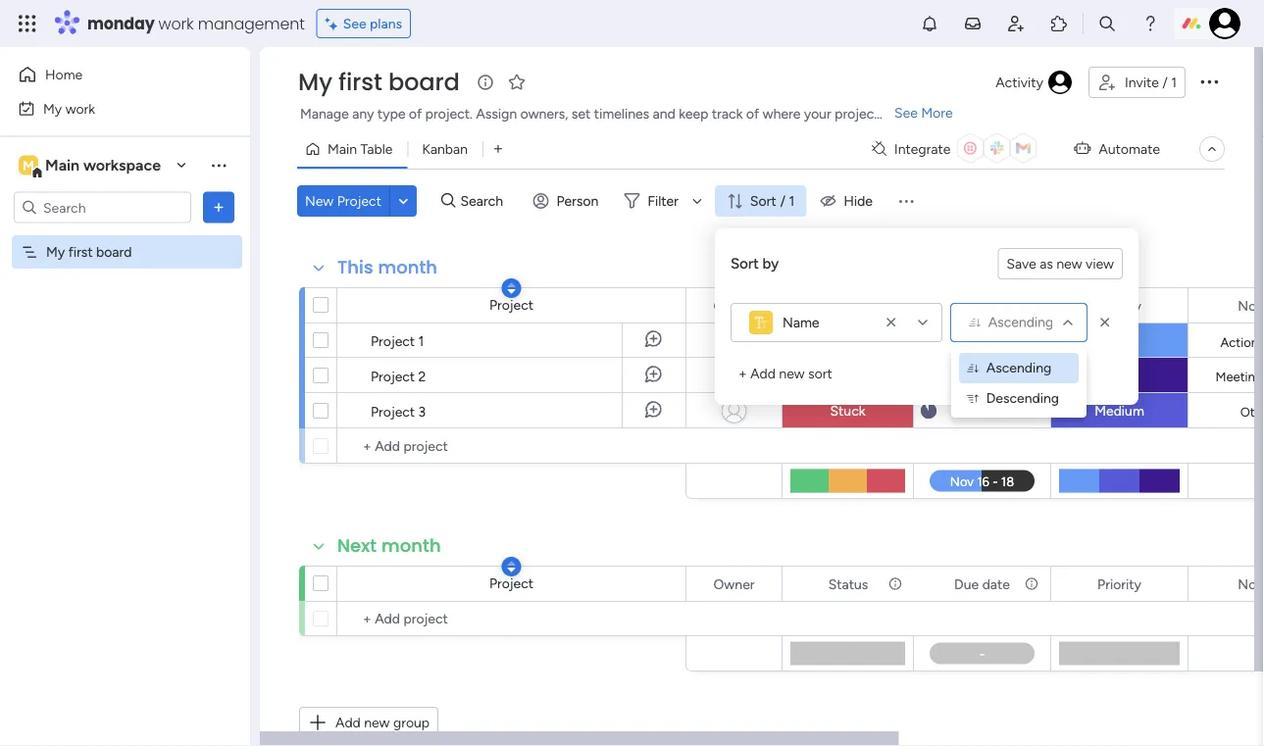 Task type: vqa. For each thing, say whether or not it's contained in the screenshot.
with
no



Task type: describe. For each thing, give the bounding box(es) containing it.
stands.
[[883, 105, 926, 122]]

/ for sort
[[780, 193, 786, 209]]

My first board field
[[293, 66, 465, 99]]

1 vertical spatial options image
[[209, 198, 229, 217]]

1 + add project text field from the top
[[347, 434, 677, 458]]

select product image
[[18, 14, 37, 33]]

save as new view button
[[998, 248, 1123, 279]]

integrate
[[894, 141, 951, 157]]

see plans button
[[316, 9, 411, 38]]

1 for invite / 1
[[1171, 74, 1177, 91]]

table
[[360, 141, 393, 157]]

project down sort desc icon
[[489, 297, 534, 313]]

/ for invite
[[1162, 74, 1168, 91]]

1 status field from the top
[[823, 295, 873, 316]]

nov for project 3
[[965, 403, 989, 419]]

2 status field from the top
[[823, 573, 873, 595]]

monday
[[87, 12, 155, 34]]

+ add new sort
[[738, 365, 832, 382]]

see more
[[894, 104, 953, 121]]

person button
[[525, 185, 610, 217]]

2 owner from the top
[[713, 576, 755, 592]]

main workspace
[[45, 156, 161, 175]]

kanban button
[[407, 133, 482, 165]]

1 horizontal spatial board
[[388, 66, 460, 99]]

my first board list box
[[0, 231, 250, 533]]

due for this month
[[954, 297, 979, 314]]

due date for this month
[[954, 297, 1010, 314]]

medium
[[1095, 403, 1144, 419]]

timelines
[[594, 105, 649, 122]]

automate
[[1099, 141, 1160, 157]]

see for see plans
[[343, 15, 366, 32]]

and
[[653, 105, 675, 122]]

plans
[[370, 15, 402, 32]]

my work
[[43, 100, 95, 117]]

apps image
[[1049, 14, 1069, 33]]

hide button
[[812, 185, 885, 217]]

invite members image
[[1006, 14, 1026, 33]]

work for my
[[65, 100, 95, 117]]

project.
[[425, 105, 473, 122]]

+
[[738, 365, 747, 382]]

view
[[1086, 255, 1114, 272]]

activity
[[996, 74, 1043, 91]]

1 owner from the top
[[713, 297, 755, 314]]

0 vertical spatial my first board
[[298, 66, 460, 99]]

keep
[[679, 105, 708, 122]]

kanban
[[422, 141, 468, 157]]

home
[[45, 66, 83, 83]]

save
[[1007, 255, 1036, 272]]

1 for sort / 1
[[789, 193, 795, 209]]

sort desc image
[[508, 560, 515, 574]]

dapulse integrations image
[[872, 142, 886, 156]]

john smith image
[[1209, 8, 1241, 39]]

1 owner field from the top
[[709, 295, 760, 316]]

0 horizontal spatial column information image
[[888, 298, 903, 313]]

done
[[832, 367, 864, 384]]

stuck
[[830, 403, 865, 419]]

as
[[1040, 255, 1053, 272]]

project 3
[[371, 403, 426, 420]]

priority field for this month
[[1093, 295, 1146, 316]]

Search field
[[456, 187, 514, 215]]

sort for sort / 1
[[750, 193, 776, 209]]

project left 2
[[371, 368, 415, 384]]

person
[[557, 193, 599, 209]]

any
[[352, 105, 374, 122]]

1 horizontal spatial column information image
[[1024, 576, 1040, 592]]

track
[[712, 105, 743, 122]]

v2 sort descending image
[[967, 392, 978, 406]]

working
[[807, 333, 858, 350]]

this
[[337, 255, 373, 280]]

search everything image
[[1097, 14, 1117, 33]]

0 vertical spatial my
[[298, 66, 332, 99]]

due for next month
[[954, 576, 979, 592]]

new
[[305, 193, 334, 209]]

project 2
[[371, 368, 426, 384]]

see for see more
[[894, 104, 918, 121]]

2 owner field from the top
[[709, 573, 760, 595]]

working on it
[[807, 333, 889, 350]]

1 of from the left
[[409, 105, 422, 122]]

filter
[[648, 193, 679, 209]]

set
[[572, 105, 591, 122]]

3
[[418, 403, 426, 420]]

1 vertical spatial ascending
[[986, 359, 1051, 376]]

due date for next month
[[954, 576, 1010, 592]]

project
[[835, 105, 879, 122]]

work for monday
[[158, 12, 194, 34]]

project left '3'
[[371, 403, 415, 420]]

next month
[[337, 533, 441, 559]]

0 vertical spatial options image
[[1197, 69, 1221, 93]]

priority field for next month
[[1093, 573, 1146, 595]]

invite / 1 button
[[1089, 67, 1186, 98]]

2 vertical spatial 1
[[418, 332, 424, 349]]

workspace options image
[[209, 155, 229, 175]]

main table
[[328, 141, 393, 157]]

2 of from the left
[[746, 105, 759, 122]]

invite
[[1125, 74, 1159, 91]]

0 vertical spatial column information image
[[1024, 298, 1040, 313]]

workspace
[[83, 156, 161, 175]]

your
[[804, 105, 831, 122]]

0 vertical spatial v2 sort ascending image
[[969, 316, 980, 330]]

add inside button
[[750, 365, 776, 382]]

main for main table
[[328, 141, 357, 157]]

priority for next month
[[1098, 576, 1141, 592]]

due date field for this month
[[949, 295, 1015, 316]]

add to favorites image
[[507, 72, 526, 92]]

on
[[861, 333, 877, 350]]

hide
[[844, 193, 873, 209]]

monday work management
[[87, 12, 305, 34]]

activity button
[[988, 67, 1081, 98]]

2
[[418, 368, 426, 384]]

2 vertical spatial new
[[364, 714, 390, 731]]



Task type: locate. For each thing, give the bounding box(es) containing it.
main left the table
[[328, 141, 357, 157]]

1 nov from the top
[[965, 333, 989, 349]]

board up project.
[[388, 66, 460, 99]]

0 vertical spatial status field
[[823, 295, 873, 316]]

This month field
[[332, 255, 442, 280]]

nov 16
[[965, 333, 1005, 349]]

2 due from the top
[[954, 576, 979, 592]]

0 vertical spatial board
[[388, 66, 460, 99]]

1 vertical spatial status field
[[823, 573, 873, 595]]

0 horizontal spatial add
[[335, 714, 361, 731]]

1 due date field from the top
[[949, 295, 1015, 316]]

1 vertical spatial my
[[43, 100, 62, 117]]

2 nov from the top
[[966, 368, 989, 383]]

2 + add project text field from the top
[[347, 607, 677, 631]]

v2 sort ascending image up nov 16
[[969, 316, 980, 330]]

month for next month
[[381, 533, 441, 559]]

new inside button
[[779, 365, 805, 382]]

column information image
[[888, 298, 903, 313], [1024, 576, 1040, 592]]

angle down image
[[399, 194, 408, 208]]

0 vertical spatial see
[[343, 15, 366, 32]]

0 vertical spatial /
[[1162, 74, 1168, 91]]

option
[[0, 234, 250, 238]]

collapse board header image
[[1204, 141, 1220, 157]]

owner
[[713, 297, 755, 314], [713, 576, 755, 592]]

+ Add project text field
[[347, 434, 677, 458], [347, 607, 677, 631]]

priority
[[1098, 297, 1141, 314], [1098, 576, 1141, 592]]

1 right invite
[[1171, 74, 1177, 91]]

1 vertical spatial column information image
[[888, 576, 903, 592]]

1 vertical spatial see
[[894, 104, 918, 121]]

group
[[393, 714, 430, 731]]

my down search in workspace field
[[46, 244, 65, 260]]

manage any type of project. assign owners, set timelines and keep track of where your project stands.
[[300, 105, 926, 122]]

action
[[1221, 334, 1261, 350]]

first inside list box
[[68, 244, 93, 260]]

sort / 1
[[750, 193, 795, 209]]

1 up 2
[[418, 332, 424, 349]]

new project button
[[297, 185, 389, 217]]

status for first status 'field' from the top
[[828, 297, 868, 314]]

my first board up type
[[298, 66, 460, 99]]

sort up the by on the top right of the page
[[750, 193, 776, 209]]

see left the plans
[[343, 15, 366, 32]]

of right track
[[746, 105, 759, 122]]

1 vertical spatial priority
[[1098, 576, 1141, 592]]

due
[[954, 297, 979, 314], [954, 576, 979, 592]]

add left the group
[[335, 714, 361, 731]]

17
[[992, 368, 1005, 383]]

0 horizontal spatial work
[[65, 100, 95, 117]]

2 date from the top
[[982, 576, 1010, 592]]

1 horizontal spatial 1
[[789, 193, 795, 209]]

0 horizontal spatial see
[[343, 15, 366, 32]]

1 vertical spatial first
[[68, 244, 93, 260]]

options image right invite / 1
[[1197, 69, 1221, 93]]

0 vertical spatial ascending
[[988, 314, 1053, 330]]

/ inside invite / 1 'button'
[[1162, 74, 1168, 91]]

1 vertical spatial month
[[381, 533, 441, 559]]

othe
[[1240, 404, 1264, 420]]

1 left the hide "popup button"
[[789, 193, 795, 209]]

my down home
[[43, 100, 62, 117]]

see
[[343, 15, 366, 32], [894, 104, 918, 121]]

1 due from the top
[[954, 297, 979, 314]]

work inside my work button
[[65, 100, 95, 117]]

new left the sort
[[779, 365, 805, 382]]

name
[[783, 314, 819, 331]]

status for 1st status 'field' from the bottom of the page
[[828, 576, 868, 592]]

due date
[[954, 297, 1010, 314], [954, 576, 1010, 592]]

project up project 2
[[371, 332, 415, 349]]

1 date from the top
[[982, 297, 1010, 314]]

1 status from the top
[[828, 297, 868, 314]]

2 due date from the top
[[954, 576, 1010, 592]]

nov
[[965, 333, 989, 349], [966, 368, 989, 383], [965, 403, 989, 419]]

1 horizontal spatial column information image
[[1024, 298, 1040, 313]]

1 vertical spatial new
[[779, 365, 805, 382]]

Priority field
[[1093, 295, 1146, 316], [1093, 573, 1146, 595]]

1 vertical spatial status
[[828, 576, 868, 592]]

16
[[992, 333, 1005, 349]]

options image
[[1197, 69, 1221, 93], [209, 198, 229, 217]]

1 horizontal spatial first
[[338, 66, 382, 99]]

next
[[337, 533, 377, 559]]

see more link
[[892, 103, 955, 123]]

0 horizontal spatial board
[[96, 244, 132, 260]]

my first board down search in workspace field
[[46, 244, 132, 260]]

+ add project text field down sort desc image
[[347, 607, 677, 631]]

workspace selection element
[[19, 153, 164, 179]]

nov 17
[[966, 368, 1005, 383]]

0 vertical spatial date
[[982, 297, 1010, 314]]

my first board inside list box
[[46, 244, 132, 260]]

sort desc image
[[508, 281, 515, 295]]

due date field for next month
[[949, 573, 1015, 595]]

month right next
[[381, 533, 441, 559]]

1 horizontal spatial add
[[750, 365, 776, 382]]

main inside workspace selection element
[[45, 156, 79, 175]]

1 vertical spatial board
[[96, 244, 132, 260]]

1 vertical spatial sort
[[731, 255, 759, 272]]

project inside button
[[337, 193, 381, 209]]

0 vertical spatial new
[[1057, 255, 1082, 272]]

1 horizontal spatial of
[[746, 105, 759, 122]]

v2 search image
[[441, 190, 456, 212]]

owners,
[[520, 105, 568, 122]]

my up manage
[[298, 66, 332, 99]]

0 vertical spatial due
[[954, 297, 979, 314]]

1 vertical spatial 1
[[789, 193, 795, 209]]

type
[[377, 105, 405, 122]]

/
[[1162, 74, 1168, 91], [780, 193, 786, 209]]

0 vertical spatial owner
[[713, 297, 755, 314]]

of
[[409, 105, 422, 122], [746, 105, 759, 122]]

work
[[158, 12, 194, 34], [65, 100, 95, 117]]

main table button
[[297, 133, 407, 165]]

my inside list box
[[46, 244, 65, 260]]

2 status from the top
[[828, 576, 868, 592]]

0 vertical spatial 1
[[1171, 74, 1177, 91]]

see left more
[[894, 104, 918, 121]]

0 vertical spatial due date
[[954, 297, 1010, 314]]

month
[[378, 255, 438, 280], [381, 533, 441, 559]]

0 vertical spatial month
[[378, 255, 438, 280]]

by
[[763, 255, 779, 272]]

add view image
[[494, 142, 502, 156]]

None field
[[1233, 295, 1264, 316], [1233, 573, 1264, 595], [1233, 295, 1264, 316], [1233, 573, 1264, 595]]

notifications image
[[920, 14, 939, 33]]

project 1
[[371, 332, 424, 349]]

+ add new sort button
[[731, 358, 840, 389]]

2 priority field from the top
[[1093, 573, 1146, 595]]

1 vertical spatial column information image
[[1024, 576, 1040, 592]]

see plans
[[343, 15, 402, 32]]

1 vertical spatial due date field
[[949, 573, 1015, 595]]

assign
[[476, 105, 517, 122]]

sort by
[[731, 255, 779, 272]]

project
[[337, 193, 381, 209], [489, 297, 534, 313], [371, 332, 415, 349], [371, 368, 415, 384], [371, 403, 415, 420], [489, 575, 534, 592]]

first down search in workspace field
[[68, 244, 93, 260]]

new for view
[[1057, 255, 1082, 272]]

2 horizontal spatial new
[[1057, 255, 1082, 272]]

home button
[[12, 59, 211, 90]]

1 horizontal spatial my first board
[[298, 66, 460, 99]]

invite / 1
[[1125, 74, 1177, 91]]

0 vertical spatial first
[[338, 66, 382, 99]]

m
[[23, 157, 34, 174]]

Status field
[[823, 295, 873, 316], [823, 573, 873, 595]]

my inside button
[[43, 100, 62, 117]]

first
[[338, 66, 382, 99], [68, 244, 93, 260]]

board
[[388, 66, 460, 99], [96, 244, 132, 260]]

0 vertical spatial column information image
[[888, 298, 903, 313]]

more
[[921, 104, 953, 121]]

add new group
[[335, 714, 430, 731]]

ascending up 16
[[988, 314, 1053, 330]]

1 vertical spatial owner field
[[709, 573, 760, 595]]

0 vertical spatial nov
[[965, 333, 989, 349]]

0 vertical spatial status
[[828, 297, 868, 314]]

date for this month
[[982, 297, 1010, 314]]

new
[[1057, 255, 1082, 272], [779, 365, 805, 382], [364, 714, 390, 731]]

1 inside invite / 1 'button'
[[1171, 74, 1177, 91]]

0 horizontal spatial main
[[45, 156, 79, 175]]

sort
[[750, 193, 776, 209], [731, 255, 759, 272]]

help image
[[1141, 14, 1160, 33]]

sort left the by on the top right of the page
[[731, 255, 759, 272]]

+ add project text field down '3'
[[347, 434, 677, 458]]

management
[[198, 12, 305, 34]]

new project
[[305, 193, 381, 209]]

Due date field
[[949, 295, 1015, 316], [949, 573, 1015, 595]]

descending
[[986, 390, 1059, 406]]

filter button
[[616, 185, 709, 217]]

1 vertical spatial work
[[65, 100, 95, 117]]

remove sort image
[[1095, 313, 1115, 332]]

1 horizontal spatial main
[[328, 141, 357, 157]]

autopilot image
[[1074, 136, 1091, 161]]

nov left 16
[[965, 333, 989, 349]]

options image down "workspace options" image
[[209, 198, 229, 217]]

first up any
[[338, 66, 382, 99]]

1 vertical spatial nov
[[966, 368, 989, 383]]

nov left 17
[[966, 368, 989, 383]]

manage
[[300, 105, 349, 122]]

0 horizontal spatial /
[[780, 193, 786, 209]]

2 priority from the top
[[1098, 576, 1141, 592]]

1 vertical spatial owner
[[713, 576, 755, 592]]

nov 18
[[965, 403, 1005, 419]]

new left the group
[[364, 714, 390, 731]]

work right monday
[[158, 12, 194, 34]]

1 vertical spatial v2 sort ascending image
[[967, 361, 978, 376]]

priority for this month
[[1098, 297, 1141, 314]]

see inside button
[[343, 15, 366, 32]]

0 vertical spatial owner field
[[709, 295, 760, 316]]

1 vertical spatial due date
[[954, 576, 1010, 592]]

month right this
[[378, 255, 438, 280]]

v2 overdue deadline image
[[921, 332, 937, 351]]

save as new view
[[1007, 255, 1114, 272]]

0 horizontal spatial options image
[[209, 198, 229, 217]]

1 horizontal spatial new
[[779, 365, 805, 382]]

v2 sort ascending image left 17
[[967, 361, 978, 376]]

it
[[880, 333, 889, 350]]

inbox image
[[963, 14, 983, 33]]

1 horizontal spatial work
[[158, 12, 194, 34]]

1 vertical spatial due
[[954, 576, 979, 592]]

1 horizontal spatial see
[[894, 104, 918, 121]]

main for main workspace
[[45, 156, 79, 175]]

2 due date field from the top
[[949, 573, 1015, 595]]

project right new
[[337, 193, 381, 209]]

status
[[828, 297, 868, 314], [828, 576, 868, 592]]

new for sort
[[779, 365, 805, 382]]

0 horizontal spatial 1
[[418, 332, 424, 349]]

new right as
[[1057, 255, 1082, 272]]

2 vertical spatial my
[[46, 244, 65, 260]]

of right type
[[409, 105, 422, 122]]

show board description image
[[474, 73, 497, 92]]

1 vertical spatial add
[[335, 714, 361, 731]]

1 priority from the top
[[1098, 297, 1141, 314]]

0 vertical spatial work
[[158, 12, 194, 34]]

board down search in workspace field
[[96, 244, 132, 260]]

/ left the hide "popup button"
[[780, 193, 786, 209]]

Owner field
[[709, 295, 760, 316], [709, 573, 760, 595]]

/ right invite
[[1162, 74, 1168, 91]]

2 horizontal spatial 1
[[1171, 74, 1177, 91]]

meeting
[[1216, 369, 1264, 384]]

add inside button
[[335, 714, 361, 731]]

0 horizontal spatial new
[[364, 714, 390, 731]]

0 vertical spatial + add project text field
[[347, 434, 677, 458]]

0 vertical spatial priority
[[1098, 297, 1141, 314]]

2 vertical spatial nov
[[965, 403, 989, 419]]

1 vertical spatial priority field
[[1093, 573, 1146, 595]]

date for next month
[[982, 576, 1010, 592]]

0 vertical spatial add
[[750, 365, 776, 382]]

0 horizontal spatial column information image
[[888, 576, 903, 592]]

menu image
[[896, 191, 916, 211]]

0 vertical spatial due date field
[[949, 295, 1015, 316]]

1 horizontal spatial /
[[1162, 74, 1168, 91]]

sort
[[808, 365, 832, 382]]

Next month field
[[332, 533, 446, 559]]

1 horizontal spatial options image
[[1197, 69, 1221, 93]]

main right workspace image
[[45, 156, 79, 175]]

0 vertical spatial priority field
[[1093, 295, 1146, 316]]

0 horizontal spatial of
[[409, 105, 422, 122]]

arrow down image
[[685, 189, 709, 213]]

sort for sort by
[[731, 255, 759, 272]]

18
[[992, 403, 1005, 419]]

month for this month
[[378, 255, 438, 280]]

board inside list box
[[96, 244, 132, 260]]

nov left 18
[[965, 403, 989, 419]]

0 horizontal spatial my first board
[[46, 244, 132, 260]]

1 vertical spatial my first board
[[46, 244, 132, 260]]

main
[[328, 141, 357, 157], [45, 156, 79, 175]]

1 vertical spatial + add project text field
[[347, 607, 677, 631]]

0 horizontal spatial first
[[68, 244, 93, 260]]

main inside button
[[328, 141, 357, 157]]

1 due date from the top
[[954, 297, 1010, 314]]

v2 sort ascending image
[[969, 316, 980, 330], [967, 361, 978, 376]]

where
[[763, 105, 801, 122]]

0 vertical spatial sort
[[750, 193, 776, 209]]

1 vertical spatial date
[[982, 576, 1010, 592]]

this month
[[337, 255, 438, 280]]

add new group button
[[299, 707, 438, 738]]

Search in workspace field
[[41, 196, 164, 219]]

date
[[982, 297, 1010, 314], [982, 576, 1010, 592]]

3 nov from the top
[[965, 403, 989, 419]]

1 priority field from the top
[[1093, 295, 1146, 316]]

add
[[750, 365, 776, 382], [335, 714, 361, 731]]

my work button
[[12, 93, 211, 124]]

work down home
[[65, 100, 95, 117]]

nov for project 2
[[966, 368, 989, 383]]

ascending up descending
[[986, 359, 1051, 376]]

column information image
[[1024, 298, 1040, 313], [888, 576, 903, 592]]

project down sort desc image
[[489, 575, 534, 592]]

add right "+"
[[750, 365, 776, 382]]

1 vertical spatial /
[[780, 193, 786, 209]]

workspace image
[[19, 154, 38, 176]]



